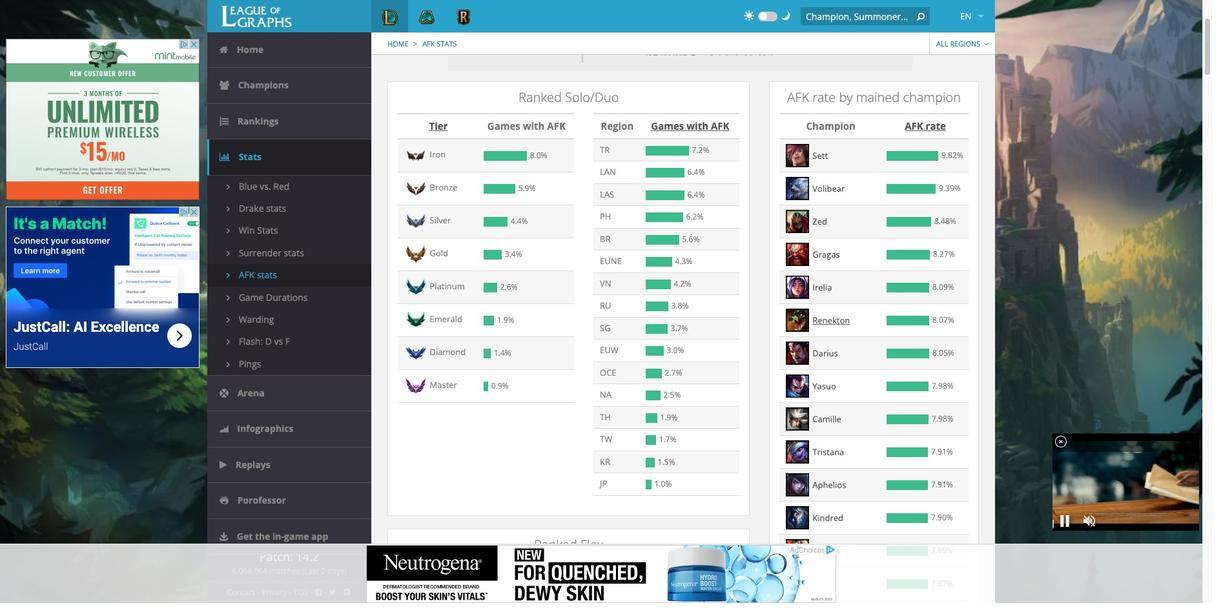 Task type: locate. For each thing, give the bounding box(es) containing it.
br link
[[600, 233, 611, 244]]

emerald image
[[404, 308, 428, 332]]

0 vertical spatial las
[[600, 188, 614, 200]]

regions
[[950, 39, 981, 48]]

1 vertical spatial tier
[[429, 567, 448, 580]]

angle right image inside surrender stats link
[[227, 249, 230, 258]]

games with afk
[[488, 120, 566, 132], [651, 120, 730, 132], [488, 567, 566, 580], [651, 567, 730, 580]]

contact - privacy - tos -
[[227, 587, 315, 598]]

7.98% for camille
[[932, 413, 954, 424]]

1 vertical spatial 6.4%
[[688, 189, 705, 200]]

arena_logo image
[[220, 389, 229, 398]]

qiyana link
[[786, 539, 876, 562]]

get
[[237, 530, 253, 542]]

home for home
[[234, 43, 264, 56]]

1 6.4% from the top
[[688, 167, 705, 178]]

stats down red
[[266, 202, 286, 214]]

angle right image inside pings link
[[227, 360, 230, 369]]

4.3%
[[675, 256, 693, 267]]

1 las from the top
[[600, 188, 614, 200]]

6 angle right image from the top
[[227, 360, 230, 369]]

0 horizontal spatial 1.9%
[[497, 314, 515, 325]]

master image
[[404, 374, 428, 398]]

angle right image left the blue
[[227, 182, 230, 191]]

- left the facebook 'icon'
[[310, 587, 313, 598]]

1 7.91% from the top
[[931, 446, 953, 457]]

las link down flex
[[600, 591, 614, 603]]

las down lan link
[[600, 188, 614, 200]]

home left the > in the left top of the page
[[388, 39, 409, 48]]

1.9% up "1.7%"
[[661, 412, 678, 423]]

angle right image left warding
[[227, 315, 230, 324]]

league of legends image
[[382, 9, 398, 25]]

- down 2
[[322, 587, 329, 598]]

1 horizontal spatial 1.9%
[[661, 412, 678, 423]]

home link up the champions link
[[207, 32, 371, 67]]

bronze
[[428, 182, 458, 193]]

- right the facebook 'icon'
[[336, 587, 343, 598]]

yasuo image
[[786, 374, 810, 398]]

home > afk stats
[[388, 39, 457, 48]]

en
[[961, 10, 972, 22]]

2
[[321, 566, 326, 577]]

kr link
[[600, 456, 610, 467]]

7.87%
[[931, 578, 953, 589]]

angle right image left game
[[227, 293, 230, 302]]

blue
[[239, 180, 258, 192]]

2 angle right image from the top
[[227, 226, 230, 235]]

surrender stats link
[[207, 242, 371, 264]]

0 vertical spatial ranked
[[519, 88, 562, 106]]

afk stats link right the > in the left top of the page
[[423, 39, 457, 48]]

1 vertical spatial region
[[601, 567, 634, 580]]

1.9% up 1.4%
[[497, 314, 515, 325]]

with up '5.4%'
[[687, 567, 709, 580]]

games for 7.2%
[[651, 120, 684, 132]]

home right home icon
[[234, 43, 264, 56]]

3 - from the left
[[310, 587, 313, 598]]

angle right image left drake
[[227, 204, 230, 213]]

3 angle right image from the top
[[227, 293, 230, 302]]

1 vertical spatial angle right image
[[227, 271, 230, 280]]

games for 8.0%
[[488, 120, 521, 132]]

las link down lan link
[[600, 188, 614, 200]]

stats for afk stats
[[257, 269, 277, 281]]

6.4% up 6.2%
[[688, 189, 705, 200]]

get the in-game app link
[[207, 519, 371, 554]]

0 vertical spatial 6.4%
[[688, 167, 705, 178]]

1 vertical spatial afk stats link
[[207, 264, 371, 286]]

5.4%
[[692, 592, 709, 603]]

angle right image
[[227, 182, 230, 191], [227, 271, 230, 280], [227, 293, 230, 302]]

home link left the > in the left top of the page
[[388, 39, 411, 48]]

tier
[[429, 120, 448, 132], [429, 567, 448, 580]]

1 horizontal spatial rate
[[926, 120, 946, 132]]

1.0%
[[655, 479, 672, 490]]

angle right image left pings
[[227, 360, 230, 369]]

rate for afk rate by mained champion
[[813, 88, 836, 106]]

chart area image
[[220, 425, 228, 434]]

region for ranked solo/duo
[[601, 120, 634, 132]]

3.7%
[[671, 323, 688, 334]]

games for 5.4%
[[651, 567, 684, 580]]

with for 8.0%
[[523, 120, 545, 132]]

zed
[[813, 215, 827, 227]]

volibear
[[813, 182, 845, 194]]

4 - from the left
[[322, 587, 329, 598]]

1.9%
[[497, 314, 515, 325], [661, 412, 678, 423]]

sun image
[[744, 10, 754, 21]]

app
[[311, 530, 328, 542]]

0 horizontal spatial home
[[234, 43, 264, 56]]

stats right "bar chart" 'image'
[[236, 151, 262, 163]]

0 vertical spatial 7.91%
[[931, 446, 953, 457]]

angle right image inside game durations "link"
[[227, 293, 230, 302]]

1 angle right image from the top
[[227, 204, 230, 213]]

camille
[[813, 413, 842, 425]]

games with afk up 7.2%
[[651, 120, 730, 132]]

0 horizontal spatial afk stats link
[[207, 264, 371, 286]]

games with afk up 8.0%
[[488, 120, 566, 132]]

kr
[[600, 456, 610, 467]]

angle right image
[[227, 204, 230, 213], [227, 226, 230, 235], [227, 249, 230, 258], [227, 315, 230, 324], [227, 337, 230, 346], [227, 360, 230, 369]]

volibear image
[[786, 177, 810, 200]]

stats down surrender stats
[[257, 269, 277, 281]]

las for 6.4%
[[600, 188, 614, 200]]

- left privacy link
[[257, 587, 260, 598]]

rate down champion
[[926, 120, 946, 132]]

angle right image inside win stats link
[[227, 226, 230, 235]]

afk stats link up durations
[[207, 264, 371, 286]]

2 las from the top
[[600, 591, 614, 603]]

angle right image inside the warding link
[[227, 315, 230, 324]]

6.4%
[[688, 167, 705, 178], [688, 189, 705, 200]]

diamond image
[[404, 341, 428, 365]]

darius
[[813, 347, 838, 359]]

1 region from the top
[[601, 120, 634, 132]]

warding link
[[207, 309, 371, 331]]

las link
[[600, 188, 614, 200], [600, 591, 614, 603]]

1 angle right image from the top
[[227, 182, 230, 191]]

games with afk down "ranked flex"
[[488, 567, 566, 580]]

silver
[[428, 214, 451, 226]]

en navigation
[[207, 0, 995, 32]]

rate left the by
[[813, 88, 836, 106]]

2 tier from the top
[[429, 567, 448, 580]]

8.0%
[[530, 150, 547, 161]]

qiyana image
[[786, 539, 810, 562]]

0 vertical spatial angle right image
[[227, 182, 230, 191]]

1 7.98% from the top
[[932, 380, 954, 391]]

region down flex
[[601, 567, 634, 580]]

8.07%
[[933, 314, 955, 325]]

iron image
[[404, 144, 428, 167]]

las down flex
[[600, 591, 614, 603]]

2 6.4% from the top
[[688, 189, 705, 200]]

iron image
[[404, 591, 428, 603]]

2 angle right image from the top
[[227, 271, 230, 280]]

search image
[[917, 12, 925, 21]]

rate
[[813, 88, 836, 106], [926, 120, 946, 132]]

2 region from the top
[[601, 567, 634, 580]]

bar chart image
[[220, 153, 230, 162]]

champions
[[236, 79, 289, 91]]

region up tr link
[[601, 120, 634, 132]]

games with afk up '5.4%'
[[651, 567, 730, 580]]

oce
[[600, 367, 617, 378]]

tristana
[[813, 446, 844, 458]]

with up 8.0%
[[523, 120, 545, 132]]

champion
[[806, 120, 856, 132]]

0 vertical spatial rate
[[813, 88, 836, 106]]

0 vertical spatial region
[[601, 120, 634, 132]]

ph
[[600, 211, 611, 222]]

tier for ranked flex
[[429, 567, 448, 580]]

0 vertical spatial 7.98%
[[932, 380, 954, 391]]

win stats
[[236, 224, 278, 237]]

angle right image left win
[[227, 226, 230, 235]]

0 vertical spatial las link
[[600, 188, 614, 200]]

irelia image
[[786, 276, 810, 299]]

angle right image inside flash: d vs f link
[[227, 337, 230, 346]]

home for home > afk stats
[[388, 39, 409, 48]]

bronze image
[[404, 177, 428, 200]]

darius image
[[786, 341, 810, 365]]

0 vertical spatial tier
[[429, 120, 448, 132]]

1 vertical spatial stats
[[257, 224, 278, 237]]

stats right win
[[257, 224, 278, 237]]

las link for 6.4%
[[600, 188, 614, 200]]

1 vertical spatial 7.98%
[[932, 413, 954, 424]]

1 las link from the top
[[600, 188, 614, 200]]

angle right image left flash:
[[227, 337, 230, 346]]

angle right image for pings
[[227, 360, 230, 369]]

porofessor link
[[207, 483, 371, 518]]

facebook image
[[315, 588, 322, 597]]

2 7.98% from the top
[[932, 413, 954, 424]]

gragas image
[[786, 243, 810, 266]]

home
[[388, 39, 409, 48], [234, 43, 264, 56]]

angle right image left afk stats
[[227, 271, 230, 280]]

red
[[273, 180, 290, 192]]

las for 5.4%
[[600, 591, 614, 603]]

game durations link
[[207, 286, 371, 309]]

1 vertical spatial 1.9%
[[661, 412, 678, 423]]

7.98%
[[932, 380, 954, 391], [932, 413, 954, 424]]

1 vertical spatial rate
[[926, 120, 946, 132]]

1 tier from the top
[[429, 120, 448, 132]]

1 vertical spatial las
[[600, 591, 614, 603]]

advertisement element
[[448, 14, 919, 72], [5, 39, 199, 200], [5, 207, 199, 368], [366, 545, 837, 603]]

1.7%
[[659, 434, 677, 445]]

2 vertical spatial angle right image
[[227, 293, 230, 302]]

surrender stats
[[236, 247, 304, 259]]

1 - from the left
[[257, 587, 260, 598]]

3.8%
[[671, 300, 689, 311]]

ranked flex
[[534, 536, 604, 553]]

zed image
[[786, 210, 810, 233]]

6.4% down 7.2%
[[688, 167, 705, 178]]

volume muted image
[[1084, 515, 1096, 530]]

angle right image inside 'afk stats' link
[[227, 271, 230, 280]]

gragas link
[[786, 243, 876, 266]]

1 vertical spatial las link
[[600, 591, 614, 603]]

angle right image inside the 'drake stats' link
[[227, 204, 230, 213]]

las link for 5.4%
[[600, 591, 614, 603]]

7.91% for aphelios
[[931, 479, 953, 490]]

1 horizontal spatial home
[[388, 39, 409, 48]]

angle right image left the surrender
[[227, 249, 230, 258]]

angle right image for game durations
[[227, 293, 230, 302]]

tr link
[[600, 144, 610, 155]]

5 angle right image from the top
[[227, 337, 230, 346]]

stats for surrender stats
[[284, 247, 304, 259]]

ranked left 'solo/duo' on the top of page
[[519, 88, 562, 106]]

4 angle right image from the top
[[227, 315, 230, 324]]

1 vertical spatial 7.91%
[[931, 479, 953, 490]]

stats
[[437, 39, 457, 48], [266, 202, 286, 214], [284, 247, 304, 259], [257, 269, 277, 281]]

tristana link
[[786, 440, 876, 463]]

0 vertical spatial afk stats link
[[423, 39, 457, 48]]

twitter image
[[329, 588, 336, 597]]

- left tos link
[[289, 587, 292, 598]]

lan link
[[600, 166, 616, 178]]

angle right image for drake stats
[[227, 204, 230, 213]]

5 - from the left
[[336, 587, 343, 598]]

win stats link
[[207, 220, 371, 242]]

9.39%
[[939, 183, 961, 194]]

games
[[488, 120, 521, 132], [651, 120, 684, 132], [488, 567, 521, 580], [651, 567, 684, 580]]

camille link
[[786, 407, 876, 431]]

with for 7.2%
[[687, 120, 709, 132]]

champions link
[[207, 68, 371, 103]]

7.2%
[[692, 144, 709, 155]]

tristana image
[[786, 440, 810, 463]]

stats down win stats link
[[284, 247, 304, 259]]

vn link
[[600, 277, 611, 289]]

volibear link
[[786, 177, 876, 200]]

tw link
[[600, 433, 613, 445]]

home link
[[207, 32, 371, 67], [388, 39, 411, 48]]

with up 7.2%
[[687, 120, 709, 132]]

2.5%
[[664, 390, 681, 400]]

stats down legends of runeterra image
[[437, 39, 457, 48]]

2 7.91% from the top
[[931, 479, 953, 490]]

2 las link from the top
[[600, 591, 614, 603]]

2.6%
[[500, 281, 518, 292]]

oce link
[[600, 367, 617, 378]]

1 vertical spatial ranked
[[534, 536, 577, 553]]

yasuo
[[813, 380, 836, 392]]

0 horizontal spatial rate
[[813, 88, 836, 106]]

angle right image inside blue vs. red link
[[227, 182, 230, 191]]

3 angle right image from the top
[[227, 249, 230, 258]]

ranked left flex
[[534, 536, 577, 553]]



Task type: vqa. For each thing, say whether or not it's contained in the screenshot.


Task type: describe. For each thing, give the bounding box(es) containing it.
camille image
[[786, 407, 810, 431]]

kayn link
[[786, 572, 876, 595]]

infographics
[[235, 423, 294, 435]]

stats for drake stats
[[266, 202, 286, 214]]

3.0%
[[667, 345, 684, 356]]

vs
[[274, 335, 283, 348]]

yasuo link
[[786, 374, 876, 398]]

kayn image
[[786, 572, 810, 595]]

download image
[[220, 532, 228, 541]]

diamond
[[428, 346, 466, 358]]

pause image
[[1059, 515, 1071, 530]]

ph link
[[600, 211, 611, 222]]

games with afk for 8.0%
[[488, 120, 566, 132]]

infographics link
[[207, 412, 371, 447]]

ranked for ranked flex
[[534, 536, 577, 553]]

6,054,064
[[232, 566, 267, 577]]

irelia link
[[786, 276, 876, 299]]

8.09%
[[933, 281, 955, 292]]

flex
[[581, 536, 604, 553]]

sg
[[600, 322, 611, 334]]

Champion, Summoner... text field
[[801, 7, 930, 25]]

4.2%
[[674, 278, 691, 289]]

9.82%
[[942, 150, 964, 161]]

1 horizontal spatial afk stats link
[[423, 39, 457, 48]]

drake stats link
[[207, 198, 371, 220]]

jp link
[[600, 478, 607, 490]]

7.91% for tristana
[[931, 446, 953, 457]]

aphelios image
[[786, 473, 810, 496]]

1 horizontal spatial home link
[[388, 39, 411, 48]]

kindred link
[[786, 506, 876, 529]]

>
[[413, 39, 417, 48]]

platinum image
[[404, 276, 428, 299]]

games with afk for 5.4%
[[651, 567, 730, 580]]

rankings
[[235, 115, 279, 127]]

replays link
[[207, 448, 371, 483]]

na
[[600, 389, 612, 400]]

7.90%
[[931, 512, 953, 523]]

discord image
[[343, 588, 351, 597]]

8.48%
[[935, 216, 956, 227]]

eune
[[600, 255, 622, 267]]

lan
[[600, 166, 616, 178]]

4.4%
[[511, 216, 528, 227]]

kindred image
[[786, 506, 810, 529]]

privacy
[[262, 587, 287, 598]]

na link
[[600, 389, 612, 400]]

rankings link
[[207, 104, 371, 139]]

sett image
[[786, 144, 810, 167]]

legends of runeterra image
[[456, 9, 472, 25]]

7.89%
[[931, 545, 953, 556]]

users image
[[220, 81, 229, 90]]

0 vertical spatial stats
[[236, 151, 262, 163]]

pings
[[236, 358, 261, 370]]

porofessor image
[[220, 496, 229, 505]]

by
[[839, 88, 853, 106]]

drake
[[239, 202, 264, 214]]

all
[[937, 39, 949, 48]]

ranked for ranked solo/duo
[[519, 88, 562, 106]]

all regions link
[[930, 33, 996, 54]]

game durations
[[236, 291, 308, 303]]

6.4% for lan
[[688, 167, 705, 178]]

eune link
[[600, 255, 622, 267]]

tos
[[294, 587, 308, 598]]

champion
[[903, 88, 961, 106]]

patch: 14.2 6,054,064 matches        (last 2 days)
[[232, 549, 347, 577]]

home image
[[220, 45, 228, 54]]

list numbered image
[[220, 117, 229, 126]]

6.4% for las
[[688, 189, 705, 200]]

8.27%
[[933, 249, 955, 260]]

moon image
[[782, 10, 790, 21]]

patch:
[[260, 549, 293, 565]]

2.7%
[[665, 367, 682, 378]]

vn
[[600, 277, 611, 289]]

rate for afk rate
[[926, 120, 946, 132]]

games with afk for 7.2%
[[651, 120, 730, 132]]

game
[[284, 530, 309, 542]]

ranked solo/duo
[[519, 88, 619, 106]]

mained
[[856, 88, 900, 106]]

sg link
[[600, 322, 611, 334]]

blue vs. red
[[236, 180, 290, 192]]

platinum
[[428, 280, 465, 292]]

th link
[[600, 411, 611, 423]]

surrender
[[239, 247, 282, 259]]

angle right image for surrender stats
[[227, 249, 230, 258]]

jp
[[600, 478, 607, 490]]

2 - from the left
[[289, 587, 292, 598]]

silver image
[[404, 210, 428, 233]]

tr
[[600, 144, 610, 155]]

f
[[285, 335, 290, 348]]

angle right image for flash: d vs f
[[227, 337, 230, 346]]

angle right image for afk stats
[[227, 271, 230, 280]]

flash: d vs f link
[[207, 331, 371, 353]]

region for ranked flex
[[601, 567, 634, 580]]

darius link
[[786, 341, 876, 365]]

euw link
[[600, 344, 619, 356]]

gold image
[[404, 243, 428, 266]]

arena link
[[207, 376, 371, 411]]

0 horizontal spatial home link
[[207, 32, 371, 67]]

all regions
[[937, 39, 983, 48]]

angle right image for win stats
[[227, 226, 230, 235]]

stats link
[[207, 140, 371, 175]]

renekton link
[[786, 308, 876, 332]]

with for 5.4%
[[687, 567, 709, 580]]

0 vertical spatial 1.9%
[[497, 314, 515, 325]]

angle right image for blue vs. red
[[227, 182, 230, 191]]

emerald
[[428, 313, 462, 325]]

kindred
[[813, 512, 844, 524]]

afk rate
[[905, 120, 946, 132]]

ru link
[[600, 300, 611, 311]]

angle down image
[[983, 41, 991, 48]]

days)
[[328, 566, 347, 577]]

afk inside 'afk stats' link
[[239, 269, 255, 281]]

teamfight tactics image
[[419, 9, 435, 25]]

with down "ranked flex"
[[523, 567, 545, 580]]

sett
[[813, 150, 828, 161]]

7.98% for yasuo
[[932, 380, 954, 391]]

aphelios link
[[786, 473, 876, 496]]

renekton image
[[786, 308, 810, 332]]

flash: d vs f
[[236, 335, 290, 348]]

play image
[[220, 460, 227, 470]]

angle right image for warding
[[227, 315, 230, 324]]

d
[[265, 335, 272, 348]]

0.9%
[[491, 380, 509, 391]]

afk stats
[[236, 269, 277, 281]]

br
[[600, 233, 611, 244]]

tier for ranked solo/duo
[[429, 120, 448, 132]]

qiyana
[[813, 545, 840, 556]]

tos link
[[294, 587, 308, 598]]

leagueofgraphs.com image
[[220, 6, 293, 27]]



